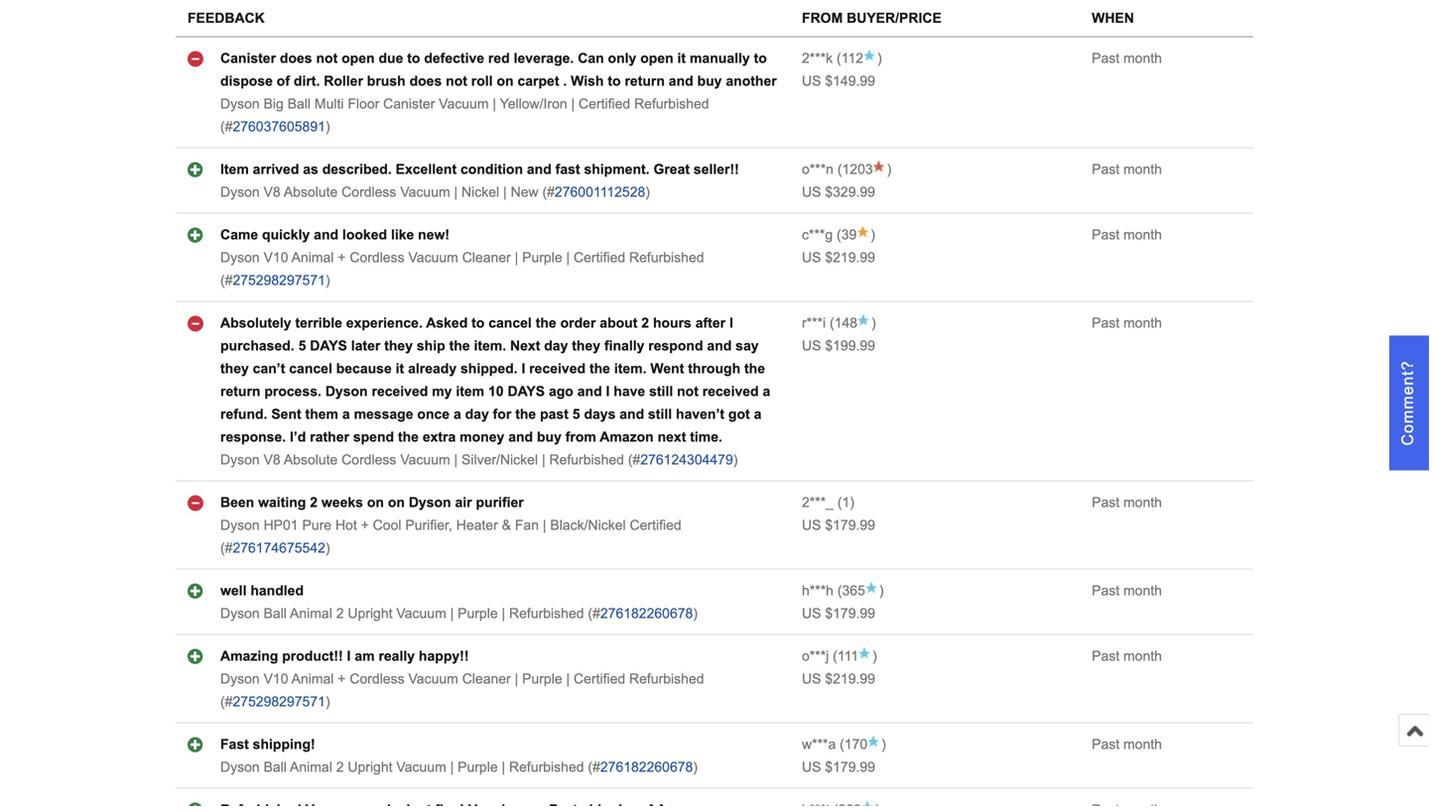 Task type: locate. For each thing, give the bounding box(es) containing it.
can't
[[253, 361, 285, 377]]

9 past month element from the top
[[1092, 803, 1162, 807]]

pure
[[302, 518, 332, 533]]

1 vertical spatial us $179.99
[[802, 760, 875, 776]]

o***n
[[802, 162, 834, 177]]

fan
[[515, 518, 539, 533]]

275298297571 down quickly
[[233, 273, 325, 288]]

us $219.99
[[802, 250, 875, 265], [802, 672, 875, 687]]

item arrived as described. excellent condition and fast shipment. great seller!! element
[[220, 162, 739, 177]]

1 us $219.99 from the top
[[802, 250, 875, 265]]

feedback left by buyer. element left 111
[[802, 649, 829, 665]]

refurbished inside dyson big ball multi floor canister vacuum | yellow/iron | certified refurbished (#
[[634, 96, 709, 112]]

6 past month from the top
[[1092, 584, 1162, 599]]

past month element for 1203
[[1092, 162, 1162, 177]]

(# inside dyson hp01 pure hot + cool purifier, heater & fan | black/nickel certified (#
[[220, 541, 233, 556]]

they down experience. at top
[[384, 338, 413, 354]]

1 horizontal spatial it
[[677, 51, 686, 66]]

4 past from the top
[[1092, 316, 1120, 331]]

7 past month element from the top
[[1092, 649, 1162, 665]]

0 vertical spatial 276182260678
[[600, 606, 693, 622]]

1 vertical spatial $219.99
[[825, 672, 875, 687]]

$219.99 down 39
[[825, 250, 875, 265]]

1 vertical spatial return
[[220, 384, 261, 399]]

1 vertical spatial v10
[[264, 672, 288, 687]]

8 month from the top
[[1124, 737, 1162, 753]]

have
[[614, 384, 645, 399]]

2 vertical spatial not
[[677, 384, 699, 399]]

0 horizontal spatial open
[[342, 51, 375, 66]]

2 dyson v10 animal + cordless vacuum cleaner | purple | certified refurbished (# from the top
[[220, 672, 704, 710]]

i right after
[[730, 316, 733, 331]]

( 170
[[836, 737, 868, 753]]

+
[[338, 250, 346, 265], [361, 518, 369, 533], [338, 672, 346, 687]]

1 vertical spatial cleaner
[[462, 672, 511, 687]]

1 vertical spatial 276182260678
[[600, 760, 693, 776]]

0 horizontal spatial not
[[316, 51, 338, 66]]

276174675542 )
[[233, 541, 330, 556]]

0 horizontal spatial canister
[[220, 51, 276, 66]]

1 feedback left by buyer. element from the top
[[802, 51, 833, 66]]

$179.99 down ( 170
[[825, 760, 875, 776]]

2 vertical spatial $179.99
[[825, 760, 875, 776]]

and up through on the top
[[707, 338, 732, 354]]

0 horizontal spatial received
[[372, 384, 428, 399]]

6 feedback left by buyer. element from the top
[[802, 584, 834, 599]]

item. up "shipped."
[[474, 338, 506, 354]]

4 past month element from the top
[[1092, 316, 1162, 331]]

0 horizontal spatial return
[[220, 384, 261, 399]]

day up money
[[465, 407, 489, 422]]

them
[[305, 407, 338, 422]]

upright for handled
[[348, 606, 393, 622]]

0 vertical spatial $179.99
[[825, 518, 875, 533]]

it inside canister does not open due to defective red leverage. can only open it manually to dispose of dirt. roller brush does not roll on carpet . wish to return and buy another
[[677, 51, 686, 66]]

feedback left by buyer. element left 148
[[802, 316, 826, 331]]

cancel up the process.
[[289, 361, 332, 377]]

item arrived as described. excellent condition and fast shipment. great seller!! dyson v8 absolute cordless vacuum | nickel | new (# 276001112528 )
[[220, 162, 739, 200]]

v10
[[264, 250, 288, 265], [264, 672, 288, 687]]

1 us $179.99 from the top
[[802, 606, 875, 622]]

buy
[[697, 73, 722, 89], [537, 430, 562, 445]]

us down 2***_
[[802, 518, 821, 533]]

next
[[658, 430, 686, 445]]

$179.99 for 170
[[825, 760, 875, 776]]

365
[[842, 584, 865, 599]]

absolute inside absolutely terrible experience. asked to cancel the order about 2 hours after i purchased. 5 days later they ship the item. next day they finally respond and say they can't cancel because it already shipped. i received the item. went through the return process. dyson received my item 10 days ago and i have still not received a refund. sent them a message once a day for the past 5 days and still haven't got a response. i'd rather spend the extra money and buy from amazon next time. dyson v8 absolute cordless vacuum | silver/nickel | refurbished (# 276124304479 )
[[284, 453, 338, 468]]

0 vertical spatial absolute
[[284, 185, 338, 200]]

canister down brush
[[383, 96, 435, 112]]

1 cleaner from the top
[[462, 250, 511, 265]]

animal down product!!
[[291, 672, 334, 687]]

still up next
[[648, 407, 672, 422]]

canister does not open due to defective red leverage. can only open it manually to dispose of dirt. roller brush does not roll on carpet . wish to return and buy another element
[[220, 51, 777, 89]]

8 past month element from the top
[[1092, 737, 1162, 753]]

3 past month element from the top
[[1092, 227, 1162, 243]]

purifier,
[[405, 518, 452, 533]]

(# inside fast shipping! dyson ball animal 2 upright vacuum | purple | refurbished (# 276182260678 )
[[588, 760, 600, 776]]

1 horizontal spatial day
[[544, 338, 568, 354]]

dyson down fast at the bottom of the page
[[220, 760, 260, 776]]

2 vertical spatial ball
[[264, 760, 287, 776]]

described.
[[322, 162, 392, 177]]

dyson up purifier,
[[409, 495, 451, 511]]

and inside canister does not open due to defective red leverage. can only open it manually to dispose of dirt. roller brush does not roll on carpet . wish to return and buy another
[[669, 73, 694, 89]]

0 horizontal spatial days
[[310, 338, 347, 354]]

| inside dyson hp01 pure hot + cool purifier, heater & fan | black/nickel certified (#
[[543, 518, 546, 533]]

feedback left by buyer. element for 111
[[802, 649, 829, 665]]

0 vertical spatial upright
[[348, 606, 393, 622]]

it
[[677, 51, 686, 66], [396, 361, 404, 377]]

2 v8 from the top
[[264, 453, 281, 468]]

(#
[[220, 119, 233, 134], [542, 185, 555, 200], [220, 273, 233, 288], [628, 453, 641, 468], [220, 541, 233, 556], [588, 606, 600, 622], [220, 695, 233, 710], [588, 760, 600, 776]]

us $219.99 for 39
[[802, 250, 875, 265]]

the left extra at the bottom of page
[[398, 430, 419, 445]]

feedback left by buyer. element
[[802, 51, 833, 66], [802, 162, 834, 177], [802, 227, 833, 243], [802, 316, 826, 331], [802, 495, 834, 511], [802, 584, 834, 599], [802, 649, 829, 665], [802, 737, 836, 753], [802, 803, 830, 807]]

5 feedback left by buyer. element from the top
[[802, 495, 834, 511]]

0 vertical spatial 275298297571 link
[[233, 273, 325, 288]]

2 open from the left
[[640, 51, 674, 66]]

1 vertical spatial 276182260678 link
[[600, 760, 693, 776]]

feedback left by buyer. element up us $329.99 at right
[[802, 162, 834, 177]]

)
[[877, 51, 882, 66], [325, 119, 330, 134], [887, 162, 892, 177], [645, 185, 650, 200], [871, 227, 875, 243], [325, 273, 330, 288], [872, 316, 876, 331], [733, 453, 738, 468], [850, 495, 855, 511], [325, 541, 330, 556], [879, 584, 884, 599], [693, 606, 698, 622], [873, 649, 877, 665], [325, 695, 330, 710], [882, 737, 886, 753], [693, 760, 698, 776]]

feedback left by buyer. element containing o***n
[[802, 162, 834, 177]]

vacuum down roll
[[439, 96, 489, 112]]

1 past from the top
[[1092, 51, 1120, 66]]

us down w***a
[[802, 760, 821, 776]]

only
[[608, 51, 637, 66]]

us down o***j
[[802, 672, 821, 687]]

fast shipping! element
[[220, 737, 315, 753]]

0 vertical spatial 275298297571 )
[[233, 273, 330, 288]]

us down the o***n
[[802, 185, 821, 200]]

7 feedback left by buyer. element from the top
[[802, 649, 829, 665]]

( for 39
[[837, 227, 841, 243]]

0 vertical spatial cleaner
[[462, 250, 511, 265]]

2 us $179.99 from the top
[[802, 760, 875, 776]]

vacuum up refurbished vacuum works just fine! very happy. fast shipping. aa+ element
[[396, 760, 446, 776]]

does
[[280, 51, 312, 66], [410, 73, 442, 89]]

0 horizontal spatial 5
[[298, 338, 306, 354]]

8 us from the top
[[802, 760, 821, 776]]

275298297571 link
[[233, 273, 325, 288], [233, 695, 325, 710]]

1 276182260678 link from the top
[[600, 606, 693, 622]]

well
[[220, 584, 247, 599]]

certified inside dyson big ball multi floor canister vacuum | yellow/iron | certified refurbished (#
[[579, 96, 630, 112]]

( 148
[[826, 316, 858, 331]]

+ right the hot in the left of the page
[[361, 518, 369, 533]]

really
[[379, 649, 415, 665]]

been waiting 2 weeks on on dyson air purifier element
[[220, 495, 524, 511]]

us for c***g
[[802, 250, 821, 265]]

|
[[493, 96, 496, 112], [571, 96, 575, 112], [454, 185, 458, 200], [503, 185, 507, 200], [515, 250, 518, 265], [566, 250, 570, 265], [454, 453, 458, 468], [542, 453, 546, 468], [543, 518, 546, 533], [450, 606, 454, 622], [502, 606, 505, 622], [515, 672, 518, 687], [566, 672, 570, 687], [450, 760, 454, 776], [502, 760, 505, 776]]

us inside 2***_ ( 1 ) us $179.99
[[802, 518, 821, 533]]

ball down handled
[[264, 606, 287, 622]]

fast
[[556, 162, 580, 177]]

1 vertical spatial absolute
[[284, 453, 338, 468]]

2 us from the top
[[802, 185, 821, 200]]

1 horizontal spatial cancel
[[489, 316, 532, 331]]

7 past from the top
[[1092, 649, 1120, 665]]

1 vertical spatial canister
[[383, 96, 435, 112]]

) inside fast shipping! dyson ball animal 2 upright vacuum | purple | refurbished (# 276182260678 )
[[693, 760, 698, 776]]

can
[[578, 51, 604, 66]]

0 vertical spatial 275298297571
[[233, 273, 325, 288]]

past for ( 111
[[1092, 649, 1120, 665]]

rather
[[310, 430, 349, 445]]

2 276182260678 from the top
[[600, 760, 693, 776]]

it left manually
[[677, 51, 686, 66]]

2 inside absolutely terrible experience. asked to cancel the order about 2 hours after i purchased. 5 days later they ship the item. next day they finally respond and say they can't cancel because it already shipped. i received the item. went through the return process. dyson received my item 10 days ago and i have still not received a refund. sent them a message once a day for the past 5 days and still haven't got a response. i'd rather spend the extra money and buy from amazon next time. dyson v8 absolute cordless vacuum | silver/nickel | refurbished (# 276124304479 )
[[641, 316, 649, 331]]

ship
[[417, 338, 445, 354]]

275298297571 link for quickly
[[233, 273, 325, 288]]

they down purchased.
[[220, 361, 249, 377]]

2 v10 from the top
[[264, 672, 288, 687]]

vacuum inside absolutely terrible experience. asked to cancel the order about 2 hours after i purchased. 5 days later they ship the item. next day they finally respond and say they can't cancel because it already shipped. i received the item. went through the return process. dyson received my item 10 days ago and i have still not received a refund. sent them a message once a day for the past 5 days and still haven't got a response. i'd rather spend the extra money and buy from amazon next time. dyson v8 absolute cordless vacuum | silver/nickel | refurbished (# 276124304479 )
[[400, 453, 450, 468]]

0 vertical spatial $219.99
[[825, 250, 875, 265]]

past month for 111
[[1092, 649, 1162, 665]]

2 horizontal spatial on
[[497, 73, 514, 89]]

month for ( 148
[[1124, 316, 1162, 331]]

us for r***i
[[802, 338, 821, 354]]

) inside absolutely terrible experience. asked to cancel the order about 2 hours after i purchased. 5 days later they ship the item. next day they finally respond and say they can't cancel because it already shipped. i received the item. went through the return process. dyson received my item 10 days ago and i have still not received a refund. sent them a message once a day for the past 5 days and still haven't got a response. i'd rather spend the extra money and buy from amazon next time. dyson v8 absolute cordless vacuum | silver/nickel | refurbished (# 276124304479 )
[[733, 453, 738, 468]]

2 inside fast shipping! dyson ball animal 2 upright vacuum | purple | refurbished (# 276182260678 )
[[336, 760, 344, 776]]

1 275298297571 from the top
[[233, 273, 325, 288]]

1 vertical spatial 275298297571 )
[[233, 695, 330, 710]]

return up the refund.
[[220, 384, 261, 399]]

past month element for 365
[[1092, 584, 1162, 599]]

( right w***a
[[840, 737, 845, 753]]

ball down dirt.
[[288, 96, 311, 112]]

276174675542 link
[[233, 541, 325, 556]]

0 vertical spatial not
[[316, 51, 338, 66]]

275298297571 link up shipping! on the left of page
[[233, 695, 325, 710]]

does up dirt.
[[280, 51, 312, 66]]

vacuum inside well handled dyson ball animal 2 upright vacuum | purple | refurbished (# 276182260678 )
[[396, 606, 446, 622]]

1 past month from the top
[[1092, 51, 1162, 66]]

0 vertical spatial v10
[[264, 250, 288, 265]]

6 month from the top
[[1124, 584, 1162, 599]]

$219.99 for 111
[[825, 672, 875, 687]]

looked
[[342, 227, 387, 243]]

7 past month from the top
[[1092, 649, 1162, 665]]

refurbished vacuum works just fine! very happy. fast shipping. aa+ element
[[220, 803, 675, 807]]

cancel up next
[[489, 316, 532, 331]]

1 v10 from the top
[[264, 250, 288, 265]]

vacuum inside item arrived as described. excellent condition and fast shipment. great seller!! dyson v8 absolute cordless vacuum | nickel | new (# 276001112528 )
[[400, 185, 450, 200]]

( inside 2***_ ( 1 ) us $179.99
[[838, 495, 842, 511]]

upright inside well handled dyson ball animal 2 upright vacuum | purple | refurbished (# 276182260678 )
[[348, 606, 393, 622]]

4 feedback left by buyer. element from the top
[[802, 316, 826, 331]]

dyson inside dyson hp01 pure hot + cool purifier, heater & fan | black/nickel certified (#
[[220, 518, 260, 533]]

3 us from the top
[[802, 250, 821, 265]]

2
[[641, 316, 649, 331], [310, 495, 318, 511], [336, 606, 344, 622], [336, 760, 344, 776]]

$179.99
[[825, 518, 875, 533], [825, 606, 875, 622], [825, 760, 875, 776]]

dyson inside item arrived as described. excellent condition and fast shipment. great seller!! dyson v8 absolute cordless vacuum | nickel | new (# 276001112528 )
[[220, 185, 260, 200]]

upright up refurbished vacuum works just fine! very happy. fast shipping. aa+ element
[[348, 760, 393, 776]]

1 past month element from the top
[[1092, 51, 1162, 66]]

days down terrible
[[310, 338, 347, 354]]

received
[[529, 361, 586, 377], [372, 384, 428, 399], [703, 384, 759, 399]]

0 vertical spatial v8
[[264, 185, 281, 200]]

2 $179.99 from the top
[[825, 606, 875, 622]]

dyson down the "response."
[[220, 453, 260, 468]]

us for 2***k
[[802, 73, 821, 89]]

4 us from the top
[[802, 338, 821, 354]]

item
[[456, 384, 485, 399]]

1 vertical spatial 275298297571 link
[[233, 695, 325, 710]]

1 horizontal spatial buy
[[697, 73, 722, 89]]

ball inside fast shipping! dyson ball animal 2 upright vacuum | purple | refurbished (# 276182260678 )
[[264, 760, 287, 776]]

about
[[600, 316, 638, 331]]

to inside absolutely terrible experience. asked to cancel the order about 2 hours after i purchased. 5 days later they ship the item. next day they finally respond and say they can't cancel because it already shipped. i received the item. went through the return process. dyson received my item 10 days ago and i have still not received a refund. sent them a message once a day for the past 5 days and still haven't got a response. i'd rather spend the extra money and buy from amazon next time. dyson v8 absolute cordless vacuum | silver/nickel | refurbished (# 276124304479 )
[[472, 316, 485, 331]]

open right only
[[640, 51, 674, 66]]

1 $179.99 from the top
[[825, 518, 875, 533]]

275298297571 ) for quickly
[[233, 273, 330, 288]]

feedback left by buyer. element containing r***i
[[802, 316, 826, 331]]

certified inside dyson hp01 pure hot + cool purifier, heater & fan | black/nickel certified (#
[[630, 518, 682, 533]]

another
[[726, 73, 777, 89]]

0 vertical spatial us $179.99
[[802, 606, 875, 622]]

( right 2***_
[[838, 495, 842, 511]]

&
[[502, 518, 511, 533]]

0 vertical spatial us $219.99
[[802, 250, 875, 265]]

feedback left by buyer. element containing h***h
[[802, 584, 834, 599]]

1 v8 from the top
[[264, 185, 281, 200]]

cordless inside item arrived as described. excellent condition and fast shipment. great seller!! dyson v8 absolute cordless vacuum | nickel | new (# 276001112528 )
[[342, 185, 396, 200]]

1 vertical spatial it
[[396, 361, 404, 377]]

us down "c***g"
[[802, 250, 821, 265]]

past month element for 170
[[1092, 737, 1162, 753]]

6 us from the top
[[802, 606, 821, 622]]

came
[[220, 227, 258, 243]]

carpet
[[518, 73, 559, 89]]

275298297571 )
[[233, 273, 330, 288], [233, 695, 330, 710]]

days
[[310, 338, 347, 354], [508, 384, 545, 399]]

animal inside fast shipping! dyson ball animal 2 upright vacuum | purple | refurbished (# 276182260678 )
[[290, 760, 332, 776]]

not inside absolutely terrible experience. asked to cancel the order about 2 hours after i purchased. 5 days later they ship the item. next day they finally respond and say they can't cancel because it already shipped. i received the item. went through the return process. dyson received my item 10 days ago and i have still not received a refund. sent them a message once a day for the past 5 days and still haven't got a response. i'd rather spend the extra money and buy from amazon next time. dyson v8 absolute cordless vacuum | silver/nickel | refurbished (# 276124304479 )
[[677, 384, 699, 399]]

ball down 'fast shipping!' element
[[264, 760, 287, 776]]

1 vertical spatial us $219.99
[[802, 672, 875, 687]]

absolutely terrible experience. asked to cancel the order about 2 hours after i purchased. 5 days later they ship the item. next day they finally respond and say they can't cancel because it already shipped. i received the item. went through the return process. dyson received my item 10 days ago and i have still not received a refund. sent them a message once a day for the past 5 days and still haven't got a response. i'd rather spend the extra money and buy from amazon next time. element
[[220, 316, 771, 445]]

1 vertical spatial 5
[[572, 407, 580, 422]]

8 past month from the top
[[1092, 737, 1162, 753]]

0 vertical spatial +
[[338, 250, 346, 265]]

1 vertical spatial dyson v10 animal + cordless vacuum cleaner | purple | certified refurbished (#
[[220, 672, 704, 710]]

8 past from the top
[[1092, 737, 1120, 753]]

276001112528
[[555, 185, 645, 200]]

275298297571 ) up shipping! on the left of page
[[233, 695, 330, 710]]

1 vertical spatial buy
[[537, 430, 562, 445]]

month for ( 112
[[1124, 51, 1162, 66]]

still down the went
[[649, 384, 673, 399]]

1 vertical spatial upright
[[348, 760, 393, 776]]

dyson down item
[[220, 185, 260, 200]]

0 horizontal spatial buy
[[537, 430, 562, 445]]

4 month from the top
[[1124, 316, 1162, 331]]

1 upright from the top
[[348, 606, 393, 622]]

0 vertical spatial does
[[280, 51, 312, 66]]

2 horizontal spatial not
[[677, 384, 699, 399]]

animal inside well handled dyson ball animal 2 upright vacuum | purple | refurbished (# 276182260678 )
[[290, 606, 332, 622]]

past month for 39
[[1092, 227, 1162, 243]]

past for ( 1203
[[1092, 162, 1120, 177]]

us $179.99
[[802, 606, 875, 622], [802, 760, 875, 776]]

+ down came quickly and looked like new! element
[[338, 250, 346, 265]]

1 horizontal spatial days
[[508, 384, 545, 399]]

time.
[[690, 430, 723, 445]]

2 horizontal spatial received
[[703, 384, 759, 399]]

2 past from the top
[[1092, 162, 1120, 177]]

feedback left by buyer. element containing 2***k
[[802, 51, 833, 66]]

0 vertical spatial day
[[544, 338, 568, 354]]

animal down shipping! on the left of page
[[290, 760, 332, 776]]

1 horizontal spatial canister
[[383, 96, 435, 112]]

item. up have
[[614, 361, 647, 377]]

month for ( 170
[[1124, 737, 1162, 753]]

276182260678 link
[[600, 606, 693, 622], [600, 760, 693, 776]]

not up the roller on the left top
[[316, 51, 338, 66]]

dyson v10 animal + cordless vacuum cleaner | purple | certified refurbished (#
[[220, 250, 704, 288], [220, 672, 704, 710]]

canister inside canister does not open due to defective red leverage. can only open it manually to dispose of dirt. roller brush does not roll on carpet . wish to return and buy another
[[220, 51, 276, 66]]

0 vertical spatial dyson v10 animal + cordless vacuum cleaner | purple | certified refurbished (#
[[220, 250, 704, 288]]

days
[[584, 407, 616, 422]]

v8 down arrived
[[264, 185, 281, 200]]

feedback left by buyer. element left the '170' at the right bottom of page
[[802, 737, 836, 753]]

past for ( 170
[[1092, 737, 1120, 753]]

dyson hp01 pure hot + cool purifier, heater & fan | black/nickel certified (#
[[220, 518, 682, 556]]

1 vertical spatial ball
[[264, 606, 287, 622]]

( for 111
[[833, 649, 838, 665]]

4 past month from the top
[[1092, 316, 1162, 331]]

past for ( 39
[[1092, 227, 1120, 243]]

dyson inside fast shipping! dyson ball animal 2 upright vacuum | purple | refurbished (# 276182260678 )
[[220, 760, 260, 776]]

days right 10
[[508, 384, 545, 399]]

276124304479
[[641, 453, 733, 468]]

upright inside fast shipping! dyson ball animal 2 upright vacuum | purple | refurbished (# 276182260678 )
[[348, 760, 393, 776]]

1 vertical spatial v8
[[264, 453, 281, 468]]

open up the roller on the left top
[[342, 51, 375, 66]]

comment?
[[1399, 361, 1417, 446]]

month for ( 1203
[[1124, 162, 1162, 177]]

us for w***a
[[802, 760, 821, 776]]

past month for 112
[[1092, 51, 1162, 66]]

dyson down been
[[220, 518, 260, 533]]

they down order
[[572, 338, 601, 354]]

( right "c***g"
[[837, 227, 841, 243]]

6 past from the top
[[1092, 584, 1120, 599]]

2 us $219.99 from the top
[[802, 672, 875, 687]]

5 us from the top
[[802, 518, 821, 533]]

us down h***h
[[802, 606, 821, 622]]

us $219.99 for 111
[[802, 672, 875, 687]]

(# inside absolutely terrible experience. asked to cancel the order about 2 hours after i purchased. 5 days later they ship the item. next day they finally respond and say they can't cancel because it already shipped. i received the item. went through the return process. dyson received my item 10 days ago and i have still not received a refund. sent them a message once a day for the past 5 days and still haven't got a response. i'd rather spend the extra money and buy from amazon next time. dyson v8 absolute cordless vacuum | silver/nickel | refurbished (# 276124304479 )
[[628, 453, 641, 468]]

and up new
[[527, 162, 552, 177]]

0 horizontal spatial cancel
[[289, 361, 332, 377]]

cordless down spend
[[342, 453, 396, 468]]

(# inside dyson big ball multi floor canister vacuum | yellow/iron | certified refurbished (#
[[220, 119, 233, 134]]

7 month from the top
[[1124, 649, 1162, 665]]

$179.99 down ( 365
[[825, 606, 875, 622]]

excellent
[[396, 162, 457, 177]]

0 vertical spatial 276182260678 link
[[600, 606, 693, 622]]

dyson down well in the bottom left of the page
[[220, 606, 260, 622]]

1 vertical spatial day
[[465, 407, 489, 422]]

1 $219.99 from the top
[[825, 250, 875, 265]]

us $199.99
[[802, 338, 875, 354]]

upright up "am"
[[348, 606, 393, 622]]

my
[[432, 384, 452, 399]]

1 absolute from the top
[[284, 185, 338, 200]]

1 275298297571 ) from the top
[[233, 273, 330, 288]]

feedback left by buyer. element containing c***g
[[802, 227, 833, 243]]

dispose
[[220, 73, 273, 89]]

2 feedback left by buyer. element from the top
[[802, 162, 834, 177]]

buy down manually
[[697, 73, 722, 89]]

1 276182260678 from the top
[[600, 606, 693, 622]]

( right 2***k
[[837, 51, 841, 66]]

defective
[[424, 51, 484, 66]]

refurbished
[[634, 96, 709, 112], [629, 250, 704, 265], [549, 453, 624, 468], [509, 606, 584, 622], [629, 672, 704, 687], [509, 760, 584, 776]]

feedback left by buyer. element containing w***a
[[802, 737, 836, 753]]

got
[[729, 407, 750, 422]]

3 past month from the top
[[1092, 227, 1162, 243]]

1 vertical spatial +
[[361, 518, 369, 533]]

0 vertical spatial buy
[[697, 73, 722, 89]]

us $179.99 down ( 365
[[802, 606, 875, 622]]

1 vertical spatial not
[[446, 73, 467, 89]]

275298297571 up shipping! on the left of page
[[233, 695, 325, 710]]

1 horizontal spatial return
[[625, 73, 665, 89]]

( right r***i
[[830, 316, 834, 331]]

waiting
[[258, 495, 306, 511]]

past month element
[[1092, 51, 1162, 66], [1092, 162, 1162, 177], [1092, 227, 1162, 243], [1092, 316, 1162, 331], [1092, 495, 1162, 511], [1092, 584, 1162, 599], [1092, 649, 1162, 665], [1092, 737, 1162, 753], [1092, 803, 1162, 807]]

refurbished inside fast shipping! dyson ball animal 2 upright vacuum | purple | refurbished (# 276182260678 )
[[509, 760, 584, 776]]

shipping!
[[253, 737, 315, 753]]

cordless down described.
[[342, 185, 396, 200]]

past
[[1092, 51, 1120, 66], [1092, 162, 1120, 177], [1092, 227, 1120, 243], [1092, 316, 1120, 331], [1092, 495, 1120, 511], [1092, 584, 1120, 599], [1092, 649, 1120, 665], [1092, 737, 1120, 753]]

came quickly and looked like new! element
[[220, 227, 450, 243]]

absolute down as
[[284, 185, 338, 200]]

3 feedback left by buyer. element from the top
[[802, 227, 833, 243]]

not down the defective
[[446, 73, 467, 89]]

0 horizontal spatial it
[[396, 361, 404, 377]]

canister up dispose
[[220, 51, 276, 66]]

1 month from the top
[[1124, 51, 1162, 66]]

0 vertical spatial days
[[310, 338, 347, 354]]

2 275298297571 link from the top
[[233, 695, 325, 710]]

us $329.99
[[802, 185, 875, 200]]

asked
[[426, 316, 468, 331]]

1 us from the top
[[802, 73, 821, 89]]

1 275298297571 link from the top
[[233, 273, 325, 288]]

1 vertical spatial 275298297571
[[233, 695, 325, 710]]

2 cleaner from the top
[[462, 672, 511, 687]]

feedback left by buyer. element down w***a
[[802, 803, 830, 807]]

feedback left by buyer. element containing o***j
[[802, 649, 829, 665]]

they
[[384, 338, 413, 354], [572, 338, 601, 354], [220, 361, 249, 377]]

cleaner down happy!!
[[462, 672, 511, 687]]

cleaner down nickel
[[462, 250, 511, 265]]

2 vertical spatial +
[[338, 672, 346, 687]]

message
[[354, 407, 413, 422]]

month for ( 39
[[1124, 227, 1162, 243]]

us down 2***k
[[802, 73, 821, 89]]

vacuum inside dyson big ball multi floor canister vacuum | yellow/iron | certified refurbished (#
[[439, 96, 489, 112]]

past month element for 111
[[1092, 649, 1162, 665]]

1 horizontal spatial does
[[410, 73, 442, 89]]

276182260678 inside fast shipping! dyson ball animal 2 upright vacuum | purple | refurbished (# 276182260678 )
[[600, 760, 693, 776]]

0 vertical spatial ball
[[288, 96, 311, 112]]

the down asked
[[449, 338, 470, 354]]

absolute down i'd
[[284, 453, 338, 468]]

it inside absolutely terrible experience. asked to cancel the order about 2 hours after i purchased. 5 days later they ship the item. next day they finally respond and say they can't cancel because it already shipped. i received the item. went through the return process. dyson received my item 10 days ago and i have still not received a refund. sent them a message once a day for the past 5 days and still haven't got a response. i'd rather spend the extra money and buy from amazon next time. dyson v8 absolute cordless vacuum | silver/nickel | refurbished (# 276124304479 )
[[396, 361, 404, 377]]

v8 down the "response."
[[264, 453, 281, 468]]

0 vertical spatial cancel
[[489, 316, 532, 331]]

am
[[355, 649, 375, 665]]

month
[[1124, 51, 1162, 66], [1124, 162, 1162, 177], [1124, 227, 1162, 243], [1124, 316, 1162, 331], [1124, 495, 1162, 511], [1124, 584, 1162, 599], [1124, 649, 1162, 665], [1124, 737, 1162, 753]]

ball inside well handled dyson ball animal 2 upright vacuum | purple | refurbished (# 276182260678 )
[[264, 606, 287, 622]]

2 275298297571 from the top
[[233, 695, 325, 710]]

once
[[417, 407, 450, 422]]

received up ago
[[529, 361, 586, 377]]

dyson down dispose
[[220, 96, 260, 112]]

to down only
[[608, 73, 621, 89]]

0 vertical spatial it
[[677, 51, 686, 66]]

275298297571 ) down quickly
[[233, 273, 330, 288]]

1 dyson v10 animal + cordless vacuum cleaner | purple | certified refurbished (# from the top
[[220, 250, 704, 288]]

2 horizontal spatial they
[[572, 338, 601, 354]]

0 horizontal spatial item.
[[474, 338, 506, 354]]

not
[[316, 51, 338, 66], [446, 73, 467, 89], [677, 384, 699, 399]]

276182260678 inside well handled dyson ball animal 2 upright vacuum | purple | refurbished (# 276182260678 )
[[600, 606, 693, 622]]

3 $179.99 from the top
[[825, 760, 875, 776]]

2 $219.99 from the top
[[825, 672, 875, 687]]

275298297571
[[233, 273, 325, 288], [233, 695, 325, 710]]

not up haven't
[[677, 384, 699, 399]]

1 vertical spatial item.
[[614, 361, 647, 377]]

ball
[[288, 96, 311, 112], [264, 606, 287, 622], [264, 760, 287, 776]]

7 us from the top
[[802, 672, 821, 687]]

refurbished inside absolutely terrible experience. asked to cancel the order about 2 hours after i purchased. 5 days later they ship the item. next day they finally respond and say they can't cancel because it already shipped. i received the item. went through the return process. dyson received my item 10 days ago and i have still not received a refund. sent them a message once a day for the past 5 days and still haven't got a response. i'd rather spend the extra money and buy from amazon next time. dyson v8 absolute cordless vacuum | silver/nickel | refurbished (# 276124304479 )
[[549, 453, 624, 468]]

(# inside item arrived as described. excellent condition and fast shipment. great seller!! dyson v8 absolute cordless vacuum | nickel | new (# 276001112528 )
[[542, 185, 555, 200]]

feedback left by buyer. element for 39
[[802, 227, 833, 243]]

2 past month from the top
[[1092, 162, 1162, 177]]

3 month from the top
[[1124, 227, 1162, 243]]

2 275298297571 ) from the top
[[233, 695, 330, 710]]

2 absolute from the top
[[284, 453, 338, 468]]

$179.99 inside 2***_ ( 1 ) us $179.99
[[825, 518, 875, 533]]

past month for 148
[[1092, 316, 1162, 331]]

canister
[[220, 51, 276, 66], [383, 96, 435, 112]]

2 month from the top
[[1124, 162, 1162, 177]]

absolute inside item arrived as described. excellent condition and fast shipment. great seller!! dyson v8 absolute cordless vacuum | nickel | new (# 276001112528 )
[[284, 185, 338, 200]]

o***j
[[802, 649, 829, 665]]

feedback left by buyer. element containing 2***_
[[802, 495, 834, 511]]

2 past month element from the top
[[1092, 162, 1162, 177]]

us for o***n
[[802, 185, 821, 200]]

2 276182260678 link from the top
[[600, 760, 693, 776]]

purple inside fast shipping! dyson ball animal 2 upright vacuum | purple | refurbished (# 276182260678 )
[[458, 760, 498, 776]]

3 past from the top
[[1092, 227, 1120, 243]]

5 right past
[[572, 407, 580, 422]]

1 horizontal spatial not
[[446, 73, 467, 89]]

( 112
[[833, 51, 864, 66]]

feedback left by buyer. element up us $149.99
[[802, 51, 833, 66]]

+ for looked
[[338, 250, 346, 265]]

) inside well handled dyson ball animal 2 upright vacuum | purple | refurbished (# 276182260678 )
[[693, 606, 698, 622]]

ball for shipping!
[[264, 760, 287, 776]]

us
[[802, 73, 821, 89], [802, 185, 821, 200], [802, 250, 821, 265], [802, 338, 821, 354], [802, 518, 821, 533], [802, 606, 821, 622], [802, 672, 821, 687], [802, 760, 821, 776]]

8 feedback left by buyer. element from the top
[[802, 737, 836, 753]]

2 upright from the top
[[348, 760, 393, 776]]

0 vertical spatial canister
[[220, 51, 276, 66]]

past month for 365
[[1092, 584, 1162, 599]]

feedback
[[188, 10, 265, 26]]

170
[[845, 737, 868, 753]]

feedback left by buyer. element left 1
[[802, 495, 834, 511]]

buy inside absolutely terrible experience. asked to cancel the order about 2 hours after i purchased. 5 days later they ship the item. next day they finally respond and say they can't cancel because it already shipped. i received the item. went through the return process. dyson received my item 10 days ago and i have still not received a refund. sent them a message once a day for the past 5 days and still haven't got a response. i'd rather spend the extra money and buy from amazon next time. dyson v8 absolute cordless vacuum | silver/nickel | refurbished (# 276124304479 )
[[537, 430, 562, 445]]

0 vertical spatial return
[[625, 73, 665, 89]]

received up got
[[703, 384, 759, 399]]

cleaner for happy!!
[[462, 672, 511, 687]]

day right next
[[544, 338, 568, 354]]

0 horizontal spatial day
[[465, 407, 489, 422]]

1 vertical spatial $179.99
[[825, 606, 875, 622]]

1 horizontal spatial open
[[640, 51, 674, 66]]

6 past month element from the top
[[1092, 584, 1162, 599]]

dirt.
[[294, 73, 320, 89]]

canister inside dyson big ball multi floor canister vacuum | yellow/iron | certified refurbished (#
[[383, 96, 435, 112]]



Task type: describe. For each thing, give the bounding box(es) containing it.
dyson down amazing in the bottom left of the page
[[220, 672, 260, 687]]

276182260678 for well handled dyson ball animal 2 upright vacuum | purple | refurbished (# 276182260678 )
[[600, 606, 693, 622]]

new!
[[418, 227, 450, 243]]

5 month from the top
[[1124, 495, 1162, 511]]

been waiting 2 weeks on on dyson air purifier
[[220, 495, 524, 511]]

past for ( 365
[[1092, 584, 1120, 599]]

certified for came quickly and looked like new!
[[574, 250, 625, 265]]

$149.99
[[825, 73, 875, 89]]

order
[[560, 316, 596, 331]]

275298297571 for product!!
[[233, 695, 325, 710]]

and inside item arrived as described. excellent condition and fast shipment. great seller!! dyson v8 absolute cordless vacuum | nickel | new (# 276001112528 )
[[527, 162, 552, 177]]

wish
[[571, 73, 604, 89]]

dyson down because
[[325, 384, 368, 399]]

dyson down came
[[220, 250, 260, 265]]

feedback left by buyer. element for 1203
[[802, 162, 834, 177]]

came quickly and looked like new!
[[220, 227, 450, 243]]

to right the 'due'
[[407, 51, 420, 66]]

ball for handled
[[264, 606, 287, 622]]

dyson v10 animal + cordless vacuum cleaner | purple | certified refurbished (# for amazing product!! i am really happy!!
[[220, 672, 704, 710]]

us $179.99 for h***h
[[802, 606, 875, 622]]

month for ( 365
[[1124, 584, 1162, 599]]

feedback left by buyer. element for 148
[[802, 316, 826, 331]]

return inside canister does not open due to defective red leverage. can only open it manually to dispose of dirt. roller brush does not roll on carpet . wish to return and buy another
[[625, 73, 665, 89]]

when element
[[1092, 10, 1134, 26]]

1203
[[842, 162, 873, 177]]

dyson big ball multi floor canister vacuum | yellow/iron | certified refurbished (#
[[220, 96, 709, 134]]

1 horizontal spatial item.
[[614, 361, 647, 377]]

nickel
[[462, 185, 499, 200]]

and up days
[[577, 384, 602, 399]]

extra
[[423, 430, 456, 445]]

$199.99
[[825, 338, 875, 354]]

111
[[838, 649, 859, 665]]

us for h***h
[[802, 606, 821, 622]]

v8 inside absolutely terrible experience. asked to cancel the order about 2 hours after i purchased. 5 days later they ship the item. next day they finally respond and say they can't cancel because it already shipped. i received the item. went through the return process. dyson received my item 10 days ago and i have still not received a refund. sent them a message once a day for the past 5 days and still haven't got a response. i'd rather spend the extra money and buy from amazon next time. dyson v8 absolute cordless vacuum | silver/nickel | refurbished (# 276124304479 )
[[264, 453, 281, 468]]

0 vertical spatial still
[[649, 384, 673, 399]]

148
[[834, 316, 858, 331]]

certified for amazing product!! i am really happy!!
[[574, 672, 625, 687]]

past for ( 148
[[1092, 316, 1120, 331]]

cordless down "am"
[[350, 672, 405, 687]]

comment? link
[[1390, 336, 1429, 471]]

cleaner for new!
[[462, 250, 511, 265]]

happy!!
[[419, 649, 469, 665]]

and left looked
[[314, 227, 339, 243]]

( for 365
[[838, 584, 842, 599]]

275298297571 for quickly
[[233, 273, 325, 288]]

dyson v10 animal + cordless vacuum cleaner | purple | certified refurbished (# for came quickly and looked like new!
[[220, 250, 704, 288]]

from
[[566, 430, 596, 445]]

1
[[842, 495, 850, 511]]

feedback left by buyer. element for 1
[[802, 495, 834, 511]]

the up next
[[536, 316, 557, 331]]

month for ( 111
[[1124, 649, 1162, 665]]

past
[[540, 407, 569, 422]]

0 horizontal spatial they
[[220, 361, 249, 377]]

of
[[277, 73, 290, 89]]

( 39
[[833, 227, 857, 243]]

cordless inside absolutely terrible experience. asked to cancel the order about 2 hours after i purchased. 5 days later they ship the item. next day they finally respond and say they can't cancel because it already shipped. i received the item. went through the return process. dyson received my item 10 days ago and i have still not received a refund. sent them a message once a day for the past 5 days and still haven't got a response. i'd rather spend the extra money and buy from amazon next time. dyson v8 absolute cordless vacuum | silver/nickel | refurbished (# 276124304479 )
[[342, 453, 396, 468]]

say
[[736, 338, 759, 354]]

vacuum down happy!!
[[408, 672, 458, 687]]

$179.99 for 365
[[825, 606, 875, 622]]

new
[[511, 185, 539, 200]]

) inside item arrived as described. excellent condition and fast shipment. great seller!! dyson v8 absolute cordless vacuum | nickel | new (# 276001112528 )
[[645, 185, 650, 200]]

past month for 1203
[[1092, 162, 1162, 177]]

2***_ ( 1 ) us $179.99
[[802, 495, 875, 533]]

refund.
[[220, 407, 267, 422]]

canister does not open due to defective red leverage. can only open it manually to dispose of dirt. roller brush does not roll on carpet . wish to return and buy another
[[220, 51, 777, 89]]

ball inside dyson big ball multi floor canister vacuum | yellow/iron | certified refurbished (#
[[288, 96, 311, 112]]

v8 inside item arrived as described. excellent condition and fast shipment. great seller!! dyson v8 absolute cordless vacuum | nickel | new (# 276001112528 )
[[264, 185, 281, 200]]

brush
[[367, 73, 406, 89]]

quickly
[[262, 227, 310, 243]]

buy inside canister does not open due to defective red leverage. can only open it manually to dispose of dirt. roller brush does not roll on carpet . wish to return and buy another
[[697, 73, 722, 89]]

275298297571 ) for product!!
[[233, 695, 330, 710]]

air
[[455, 495, 472, 511]]

275298297571 link for product!!
[[233, 695, 325, 710]]

past for ( 112
[[1092, 51, 1120, 66]]

floor
[[348, 96, 379, 112]]

purple inside well handled dyson ball animal 2 upright vacuum | purple | refurbished (# 276182260678 )
[[458, 606, 498, 622]]

condition
[[461, 162, 523, 177]]

( 365
[[834, 584, 865, 599]]

great
[[654, 162, 690, 177]]

1 vertical spatial does
[[410, 73, 442, 89]]

well handled element
[[220, 584, 304, 599]]

roller
[[324, 73, 363, 89]]

hours
[[653, 316, 692, 331]]

i left have
[[606, 384, 610, 399]]

from buyer/price element
[[802, 10, 942, 26]]

( for 148
[[830, 316, 834, 331]]

return inside absolutely terrible experience. asked to cancel the order about 2 hours after i purchased. 5 days later they ship the item. next day they finally respond and say they can't cancel because it already shipped. i received the item. went through the return process. dyson received my item 10 days ago and i have still not received a refund. sent them a message once a day for the past 5 days and still haven't got a response. i'd rather spend the extra money and buy from amazon next time. dyson v8 absolute cordless vacuum | silver/nickel | refurbished (# 276124304479 )
[[220, 384, 261, 399]]

past month element for 112
[[1092, 51, 1162, 66]]

i left "am"
[[347, 649, 351, 665]]

276182260678 for fast shipping! dyson ball animal 2 upright vacuum | purple | refurbished (# 276182260678 )
[[600, 760, 693, 776]]

0 horizontal spatial does
[[280, 51, 312, 66]]

seller!!
[[694, 162, 739, 177]]

us $179.99 for w***a
[[802, 760, 875, 776]]

1 vertical spatial still
[[648, 407, 672, 422]]

1 open from the left
[[342, 51, 375, 66]]

through
[[688, 361, 741, 377]]

i'd
[[290, 430, 306, 445]]

feedback left by buyer. element for 112
[[802, 51, 833, 66]]

leverage.
[[514, 51, 574, 66]]

+ inside dyson hp01 pure hot + cool purifier, heater & fan | black/nickel certified (#
[[361, 518, 369, 533]]

upright for shipping!
[[348, 760, 393, 776]]

276182260678 link for fast shipping! dyson ball animal 2 upright vacuum | purple | refurbished (# 276182260678 )
[[600, 760, 693, 776]]

buyer/price
[[847, 10, 942, 26]]

black/nickel
[[550, 518, 626, 533]]

on inside canister does not open due to defective red leverage. can only open it manually to dispose of dirt. roller brush does not roll on carpet . wish to return and buy another
[[497, 73, 514, 89]]

( for 1203
[[838, 162, 842, 177]]

v10 for product!!
[[264, 672, 288, 687]]

haven't
[[676, 407, 725, 422]]

purifier
[[476, 495, 524, 511]]

past month element for 39
[[1092, 227, 1162, 243]]

i down next
[[522, 361, 525, 377]]

276001112528 link
[[555, 185, 645, 200]]

feedback element
[[188, 10, 265, 26]]

0 vertical spatial item.
[[474, 338, 506, 354]]

dyson inside dyson big ball multi floor canister vacuum | yellow/iron | certified refurbished (#
[[220, 96, 260, 112]]

and down have
[[620, 407, 644, 422]]

absolutely
[[220, 316, 291, 331]]

us for o***j
[[802, 672, 821, 687]]

past month element for 148
[[1092, 316, 1162, 331]]

next
[[510, 338, 540, 354]]

39
[[841, 227, 857, 243]]

2 inside well handled dyson ball animal 2 upright vacuum | purple | refurbished (# 276182260678 )
[[336, 606, 344, 622]]

amazing
[[220, 649, 278, 665]]

v10 for quickly
[[264, 250, 288, 265]]

10
[[488, 384, 504, 399]]

big
[[264, 96, 284, 112]]

when
[[1092, 10, 1134, 26]]

h***h
[[802, 584, 834, 599]]

to up another
[[754, 51, 767, 66]]

+ for am
[[338, 672, 346, 687]]

1 vertical spatial days
[[508, 384, 545, 399]]

5 past from the top
[[1092, 495, 1120, 511]]

fast shipping! dyson ball animal 2 upright vacuum | purple | refurbished (# 276182260678 )
[[220, 737, 698, 776]]

absolutely terrible experience. asked to cancel the order about 2 hours after i purchased. 5 days later they ship the item. next day they finally respond and say they can't cancel because it already shipped. i received the item. went through the return process. dyson received my item 10 days ago and i have still not received a refund. sent them a message once a day for the past 5 days and still haven't got a response. i'd rather spend the extra money and buy from amazon next time. dyson v8 absolute cordless vacuum | silver/nickel | refurbished (# 276124304479 )
[[220, 316, 771, 468]]

the down finally
[[590, 361, 610, 377]]

went
[[651, 361, 684, 377]]

refurbished inside well handled dyson ball animal 2 upright vacuum | purple | refurbished (# 276182260678 )
[[509, 606, 584, 622]]

spend
[[353, 430, 394, 445]]

animal down came quickly and looked like new! element
[[291, 250, 334, 265]]

2***k
[[802, 51, 833, 66]]

276182260678 link for well handled dyson ball animal 2 upright vacuum | purple | refurbished (# 276182260678 )
[[600, 606, 693, 622]]

vacuum inside fast shipping! dyson ball animal 2 upright vacuum | purple | refurbished (# 276182260678 )
[[396, 760, 446, 776]]

hp01
[[264, 518, 298, 533]]

us $149.99
[[802, 73, 875, 89]]

and down for
[[508, 430, 533, 445]]

roll
[[471, 73, 493, 89]]

multi
[[315, 96, 344, 112]]

sent
[[271, 407, 301, 422]]

1 horizontal spatial received
[[529, 361, 586, 377]]

shipment.
[[584, 162, 650, 177]]

276174675542
[[233, 541, 325, 556]]

product!!
[[282, 649, 343, 665]]

dyson inside well handled dyson ball animal 2 upright vacuum | purple | refurbished (# 276182260678 )
[[220, 606, 260, 622]]

respond
[[648, 338, 703, 354]]

amazing product!! i am really happy!! element
[[220, 649, 469, 665]]

the down say
[[744, 361, 765, 377]]

after
[[696, 316, 726, 331]]

$219.99 for 39
[[825, 250, 875, 265]]

) inside 2***_ ( 1 ) us $179.99
[[850, 495, 855, 511]]

as
[[303, 162, 318, 177]]

1 horizontal spatial on
[[388, 495, 405, 511]]

5 past month element from the top
[[1092, 495, 1162, 511]]

0 horizontal spatial on
[[367, 495, 384, 511]]

( for 112
[[837, 51, 841, 66]]

276124304479 link
[[641, 453, 733, 468]]

certified for canister does not open due to defective red leverage. can only open it manually to dispose of dirt. roller brush does not roll on carpet . wish to return and buy another
[[579, 96, 630, 112]]

from buyer/price
[[802, 10, 942, 26]]

feedback left by buyer. element for 365
[[802, 584, 834, 599]]

( for 170
[[840, 737, 845, 753]]

cordless down looked
[[350, 250, 405, 265]]

amazon
[[600, 430, 654, 445]]

amazing product!! i am really happy!!
[[220, 649, 469, 665]]

manually
[[690, 51, 750, 66]]

9 feedback left by buyer. element from the top
[[802, 803, 830, 807]]

the right for
[[515, 407, 536, 422]]

well handled dyson ball animal 2 upright vacuum | purple | refurbished (# 276182260678 )
[[220, 584, 698, 622]]

5 past month from the top
[[1092, 495, 1162, 511]]

later
[[351, 338, 380, 354]]

1 horizontal spatial 5
[[572, 407, 580, 422]]

.
[[563, 73, 567, 89]]

vacuum down new!
[[408, 250, 458, 265]]

0 vertical spatial 5
[[298, 338, 306, 354]]

feedback left by buyer. element for 170
[[802, 737, 836, 753]]

past month for 170
[[1092, 737, 1162, 753]]

1 horizontal spatial they
[[384, 338, 413, 354]]

weeks
[[322, 495, 363, 511]]

1 vertical spatial cancel
[[289, 361, 332, 377]]

experience.
[[346, 316, 423, 331]]

(# inside well handled dyson ball animal 2 upright vacuum | purple | refurbished (# 276182260678 )
[[588, 606, 600, 622]]

c***g
[[802, 227, 833, 243]]



Task type: vqa. For each thing, say whether or not it's contained in the screenshot.


